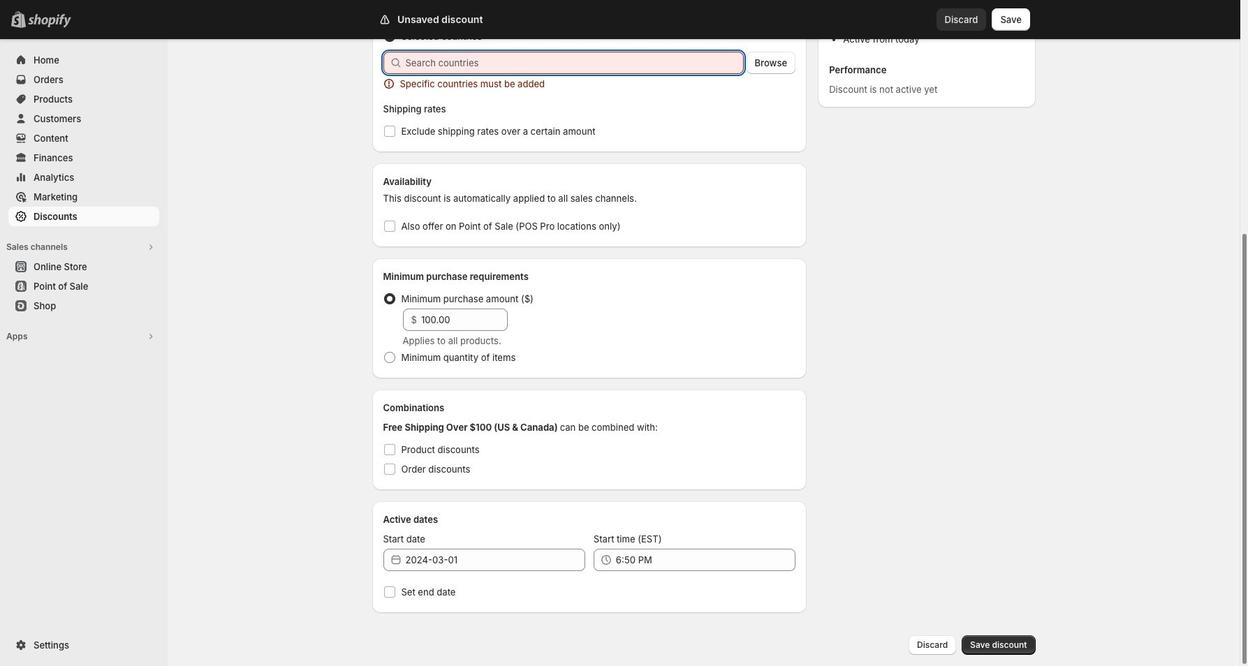 Task type: vqa. For each thing, say whether or not it's contained in the screenshot.
YYYY-MM-DD text field
yes



Task type: locate. For each thing, give the bounding box(es) containing it.
YYYY-MM-DD text field
[[406, 549, 585, 571]]



Task type: describe. For each thing, give the bounding box(es) containing it.
Search countries text field
[[406, 52, 744, 74]]

Enter time text field
[[616, 549, 796, 571]]

shopify image
[[28, 14, 71, 28]]

0.00 text field
[[421, 309, 507, 331]]



